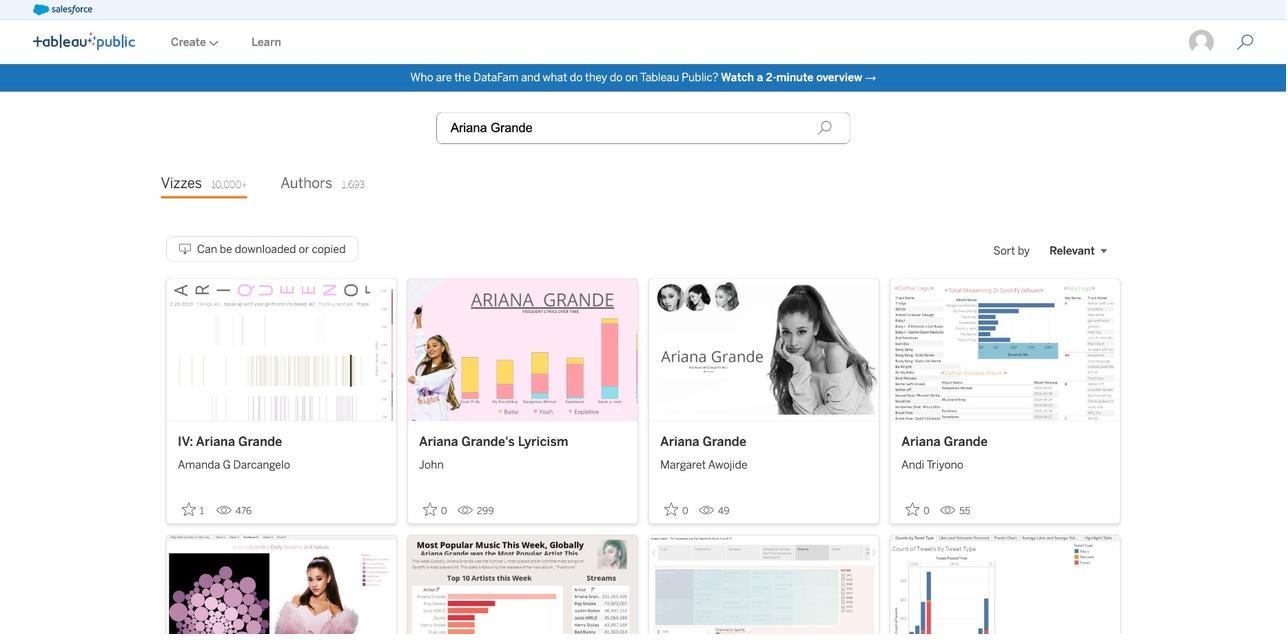 Task type: describe. For each thing, give the bounding box(es) containing it.
salesforce logo image
[[33, 4, 92, 15]]

3 add favorite button from the left
[[660, 498, 693, 521]]

create image
[[206, 41, 218, 46]]

logo image
[[33, 32, 135, 50]]

gary.orlando image
[[1188, 29, 1215, 56]]

add favorite image for 3rd add favorite 'button' from right
[[423, 503, 437, 516]]

add favorite image for first add favorite 'button' from right
[[906, 503, 919, 516]]



Task type: vqa. For each thing, say whether or not it's contained in the screenshot.
Selected language element
no



Task type: locate. For each thing, give the bounding box(es) containing it.
add favorite image for fourth add favorite 'button' from the right
[[182, 503, 196, 516]]

2 add favorite button from the left
[[419, 498, 452, 521]]

1 add favorite button from the left
[[178, 498, 211, 521]]

0 horizontal spatial add favorite image
[[423, 503, 437, 516]]

0 horizontal spatial add favorite image
[[182, 503, 196, 516]]

add favorite image
[[423, 503, 437, 516], [906, 503, 919, 516]]

1 horizontal spatial add favorite image
[[906, 503, 919, 516]]

search image
[[817, 120, 832, 136]]

go to search image
[[1220, 34, 1270, 51]]

2 add favorite image from the left
[[906, 503, 919, 516]]

Add Favorite button
[[178, 498, 211, 521], [419, 498, 452, 521], [660, 498, 693, 521], [901, 498, 935, 521]]

1 horizontal spatial add favorite image
[[664, 503, 678, 516]]

Search input field
[[437, 112, 850, 144]]

add favorite image for 2nd add favorite 'button' from the right
[[664, 503, 678, 516]]

4 add favorite button from the left
[[901, 498, 935, 521]]

2 add favorite image from the left
[[664, 503, 678, 516]]

1 add favorite image from the left
[[182, 503, 196, 516]]

add favorite image
[[182, 503, 196, 516], [664, 503, 678, 516]]

1 add favorite image from the left
[[423, 503, 437, 516]]

workbook thumbnail image
[[167, 279, 396, 421], [408, 279, 637, 421], [649, 279, 879, 421], [890, 279, 1120, 421], [167, 535, 396, 634], [408, 535, 637, 634], [649, 535, 879, 634], [890, 535, 1120, 634]]



